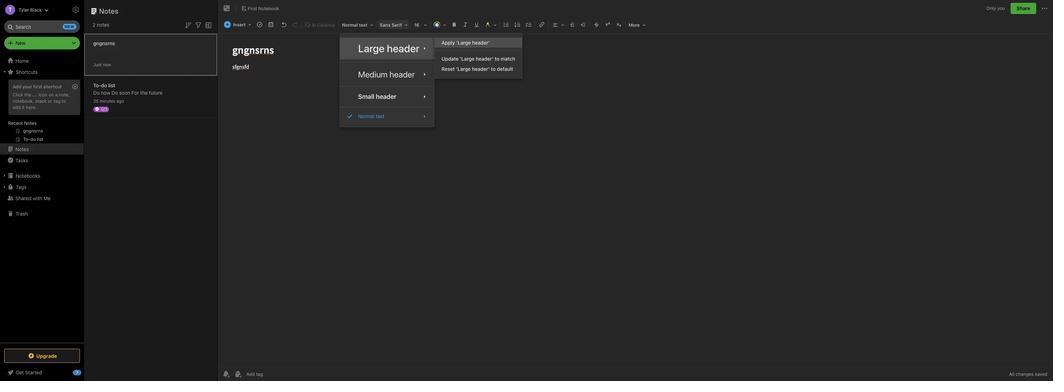 Task type: locate. For each thing, give the bounding box(es) containing it.
text left sans
[[359, 22, 368, 28]]

notes right recent on the top left of the page
[[24, 120, 37, 126]]

add your first shortcut
[[13, 84, 62, 89]]

group containing add your first shortcut
[[0, 78, 84, 146]]

shared with me link
[[0, 193, 84, 204]]

'large right apply
[[457, 40, 471, 46]]

1 dropdown list menu from the left
[[340, 38, 435, 123]]

0 horizontal spatial do
[[93, 90, 100, 96]]

sans serif
[[380, 22, 402, 28]]

reset 'large header' to default
[[442, 66, 514, 72]]

header for large header
[[387, 42, 420, 54]]

1 vertical spatial to
[[491, 66, 496, 72]]

to inside 'link'
[[495, 56, 500, 62]]

'large for reset
[[456, 66, 471, 72]]

Highlight field
[[483, 20, 499, 30]]

normal text
[[342, 22, 368, 28], [358, 113, 385, 119]]

tags button
[[0, 181, 84, 193]]

shared with me
[[15, 195, 51, 201]]

0 vertical spatial normal text
[[342, 22, 368, 28]]

new button
[[4, 37, 80, 49]]

the right for at the left top of page
[[140, 90, 148, 96]]

reset
[[442, 66, 455, 72]]

soon
[[119, 90, 130, 96]]

notebooks
[[16, 173, 40, 179]]

0 vertical spatial [object object] field
[[340, 38, 435, 59]]

large header link
[[340, 38, 435, 59]]

normal
[[342, 22, 358, 28], [358, 113, 375, 119]]

Sort options field
[[184, 20, 193, 29]]

16
[[415, 22, 420, 28]]

text down the small header
[[376, 113, 385, 119]]

Search text field
[[9, 20, 75, 33]]

more actions image
[[1041, 4, 1050, 13]]

on
[[49, 92, 54, 97]]

reset 'large header' to default link
[[435, 64, 523, 74]]

superscript image
[[603, 20, 613, 29]]

0 vertical spatial 'large
[[457, 40, 471, 46]]

header for medium header
[[390, 69, 415, 79]]

Font color field
[[431, 20, 449, 30]]

calendar event image
[[266, 20, 276, 29]]

task image
[[255, 20, 265, 29]]

'large inside update 'large header' to match 'link'
[[460, 56, 475, 62]]

2 vertical spatial header'
[[472, 66, 490, 72]]

match
[[501, 56, 516, 62]]

notebook,
[[13, 98, 34, 104]]

just now
[[93, 62, 111, 67]]

group inside tree
[[0, 78, 84, 146]]

[object object] field down sans
[[340, 38, 435, 59]]

2 vertical spatial to
[[62, 98, 66, 104]]

add
[[13, 104, 21, 110]]

just
[[93, 62, 102, 67]]

1 vertical spatial now
[[101, 90, 110, 96]]

7
[[76, 370, 78, 375]]

insert link image
[[537, 20, 547, 29]]

0 horizontal spatial text
[[359, 22, 368, 28]]

'large for apply
[[457, 40, 471, 46]]

[object Object] field
[[340, 38, 435, 59], [340, 65, 435, 84], [340, 89, 435, 104]]

indent image
[[568, 20, 578, 29]]

Add tag field
[[246, 371, 298, 377]]

2 dropdown list menu from the left
[[435, 38, 523, 74]]

now down do
[[101, 90, 110, 96]]

header up small header link
[[390, 69, 415, 79]]

stack
[[35, 98, 47, 104]]

Heading level field
[[340, 20, 376, 30]]

1 vertical spatial normal
[[358, 113, 375, 119]]

3 [object object] field from the top
[[340, 89, 435, 104]]

1 horizontal spatial the
[[140, 90, 148, 96]]

header down serif
[[387, 42, 420, 54]]

ago
[[117, 98, 124, 104]]

[object object] field up small header link
[[340, 65, 435, 84]]

large header menu item
[[340, 38, 435, 59]]

the
[[140, 90, 148, 96], [24, 92, 31, 97]]

strikethrough image
[[592, 20, 602, 29]]

numbered list image
[[513, 20, 523, 29]]

text inside heading level field
[[359, 22, 368, 28]]

1 do from the left
[[93, 90, 100, 96]]

[object object] field containing small header
[[340, 89, 435, 104]]

0 horizontal spatial the
[[24, 92, 31, 97]]

shortcuts button
[[0, 66, 84, 78]]

to left the default
[[491, 66, 496, 72]]

do down list
[[112, 90, 118, 96]]

0 vertical spatial header
[[387, 42, 420, 54]]

0 vertical spatial notes
[[99, 7, 119, 15]]

normal text up "large"
[[342, 22, 368, 28]]

normal text link
[[340, 110, 435, 123]]

to
[[495, 56, 500, 62], [491, 66, 496, 72], [62, 98, 66, 104]]

2 vertical spatial 'large
[[456, 66, 471, 72]]

1 vertical spatial 'large
[[460, 56, 475, 62]]

bold image
[[450, 20, 459, 29]]

medium header
[[358, 69, 415, 79]]

home link
[[0, 55, 84, 66]]

dropdown list menu
[[340, 38, 435, 123], [435, 38, 523, 74]]

2 vertical spatial [object object] field
[[340, 89, 435, 104]]

now
[[103, 62, 111, 67], [101, 90, 110, 96]]

now right the just
[[103, 62, 111, 67]]

first notebook button
[[239, 4, 282, 13]]

home
[[15, 58, 29, 64]]

0 vertical spatial to
[[495, 56, 500, 62]]

to left match
[[495, 56, 500, 62]]

icon
[[38, 92, 47, 97]]

to-do list do now do soon for the future
[[93, 82, 163, 96]]

[object object] field containing large header
[[340, 38, 435, 59]]

header' up reset 'large header' to default link
[[476, 56, 494, 62]]

tree
[[0, 55, 84, 343]]

a
[[55, 92, 58, 97]]

1 horizontal spatial normal
[[358, 113, 375, 119]]

2 [object object] field from the top
[[340, 65, 435, 84]]

header up normal text field
[[376, 93, 397, 100]]

normal text down small
[[358, 113, 385, 119]]

header inside small header link
[[376, 93, 397, 100]]

new
[[65, 24, 74, 29]]

header' down the update 'large header' to match in the top left of the page
[[472, 66, 490, 72]]

add
[[13, 84, 21, 89]]

do down the to-
[[93, 90, 100, 96]]

underline image
[[472, 20, 482, 29]]

do
[[93, 90, 100, 96], [112, 90, 118, 96]]

text
[[359, 22, 368, 28], [376, 113, 385, 119]]

tyler black
[[19, 7, 42, 12]]

header inside medium header link
[[390, 69, 415, 79]]

group
[[0, 78, 84, 146]]

0 horizontal spatial dropdown list menu
[[340, 38, 435, 123]]

apply 'large header'
[[442, 40, 490, 46]]

small header link
[[340, 89, 435, 104]]

1 vertical spatial header
[[390, 69, 415, 79]]

with
[[33, 195, 42, 201]]

to inside icon on a note, notebook, stack or tag to add it here.
[[62, 98, 66, 104]]

1 vertical spatial header'
[[476, 56, 494, 62]]

1 vertical spatial text
[[376, 113, 385, 119]]

header'
[[473, 40, 490, 46], [476, 56, 494, 62], [472, 66, 490, 72]]

0 vertical spatial text
[[359, 22, 368, 28]]

the left ...
[[24, 92, 31, 97]]

all
[[1010, 371, 1015, 377]]

'large inside reset 'large header' to default link
[[456, 66, 471, 72]]

1 vertical spatial normal text
[[358, 113, 385, 119]]

header' up update 'large header' to match 'link'
[[473, 40, 490, 46]]

[object object] field containing medium header
[[340, 65, 435, 84]]

trash link
[[0, 208, 84, 219]]

0 vertical spatial header'
[[473, 40, 490, 46]]

add tag image
[[234, 370, 242, 378]]

'large for update
[[460, 56, 475, 62]]

header
[[387, 42, 420, 54], [390, 69, 415, 79], [376, 93, 397, 100]]

'large up reset 'large header' to default
[[460, 56, 475, 62]]

click
[[13, 92, 23, 97]]

0 horizontal spatial normal
[[342, 22, 358, 28]]

notes
[[99, 7, 119, 15], [24, 120, 37, 126], [15, 146, 29, 152]]

to down note,
[[62, 98, 66, 104]]

add a reminder image
[[222, 370, 230, 378]]

first notebook
[[248, 5, 279, 11]]

2 vertical spatial header
[[376, 93, 397, 100]]

notes up notes
[[99, 7, 119, 15]]

get started
[[16, 370, 42, 376]]

header inside large header link
[[387, 42, 420, 54]]

icon on a note, notebook, stack or tag to add it here.
[[13, 92, 70, 110]]

'large inside the apply 'large header' link
[[457, 40, 471, 46]]

notes up tasks at the left of the page
[[15, 146, 29, 152]]

tags
[[16, 184, 26, 190]]

'large right reset
[[456, 66, 471, 72]]

small
[[358, 93, 375, 100]]

share
[[1017, 5, 1031, 11]]

1 horizontal spatial text
[[376, 113, 385, 119]]

1 [object object] field from the top
[[340, 38, 435, 59]]

text inside field
[[376, 113, 385, 119]]

1 horizontal spatial do
[[112, 90, 118, 96]]

header' inside 'link'
[[476, 56, 494, 62]]

1 horizontal spatial dropdown list menu
[[435, 38, 523, 74]]

expand note image
[[223, 4, 231, 13]]

insert
[[233, 22, 246, 27]]

dropdown list menu containing large header
[[340, 38, 435, 123]]

'large
[[457, 40, 471, 46], [460, 56, 475, 62], [456, 66, 471, 72]]

1 vertical spatial [object object] field
[[340, 65, 435, 84]]

0 vertical spatial normal
[[342, 22, 358, 28]]

subscript image
[[614, 20, 624, 29]]

your
[[23, 84, 32, 89]]

[object object] field up normal text field
[[340, 89, 435, 104]]

normal text inside heading level field
[[342, 22, 368, 28]]

expand notebooks image
[[2, 173, 7, 179]]



Task type: describe. For each thing, give the bounding box(es) containing it.
...
[[32, 92, 37, 97]]

2 do from the left
[[112, 90, 118, 96]]

now inside to-do list do now do soon for the future
[[101, 90, 110, 96]]

35
[[93, 98, 99, 104]]

0 vertical spatial now
[[103, 62, 111, 67]]

changes
[[1017, 371, 1035, 377]]

here.
[[26, 104, 37, 110]]

or
[[48, 98, 52, 104]]

Help and Learning task checklist field
[[0, 367, 84, 378]]

apply 'large header' menu item
[[435, 38, 523, 48]]

header' for default
[[472, 66, 490, 72]]

you
[[998, 5, 1006, 11]]

large
[[358, 42, 385, 54]]

share button
[[1011, 3, 1037, 14]]

2
[[93, 22, 96, 28]]

small header
[[358, 93, 397, 100]]

first
[[33, 84, 42, 89]]

medium header link
[[340, 65, 435, 84]]

do
[[101, 82, 107, 88]]

recent notes
[[8, 120, 37, 126]]

Account field
[[0, 3, 49, 17]]

click to collapse image
[[82, 368, 87, 377]]

[object Object] field
[[340, 110, 435, 123]]

More actions field
[[1041, 3, 1050, 14]]

normal inside heading level field
[[342, 22, 358, 28]]

add filters image
[[194, 21, 203, 29]]

only
[[987, 5, 997, 11]]

normal inside field
[[358, 113, 375, 119]]

2 notes
[[93, 22, 109, 28]]

sans
[[380, 22, 391, 28]]

to-
[[93, 82, 101, 88]]

bulleted list image
[[502, 20, 512, 29]]

shortcuts
[[16, 69, 38, 75]]

notebooks link
[[0, 170, 84, 181]]

minutes
[[100, 98, 115, 104]]

Font size field
[[412, 20, 430, 30]]

italic image
[[461, 20, 471, 29]]

apply 'large header' link
[[435, 38, 523, 48]]

get
[[16, 370, 24, 376]]

notes
[[97, 22, 109, 28]]

outdent image
[[579, 20, 589, 29]]

for
[[132, 90, 139, 96]]

View options field
[[203, 20, 213, 29]]

saved
[[1036, 371, 1048, 377]]

default
[[497, 66, 514, 72]]

gngnsrns
[[93, 40, 115, 46]]

list
[[108, 82, 115, 88]]

trash
[[15, 211, 28, 217]]

the inside group
[[24, 92, 31, 97]]

1 vertical spatial notes
[[24, 120, 37, 126]]

first
[[248, 5, 257, 11]]

Note Editor text field
[[218, 34, 1054, 367]]

note,
[[59, 92, 70, 97]]

update 'large header' to match
[[442, 56, 516, 62]]

normal text inside field
[[358, 113, 385, 119]]

only you
[[987, 5, 1006, 11]]

shared
[[15, 195, 31, 201]]

serif
[[392, 22, 402, 28]]

new search field
[[9, 20, 76, 33]]

update 'large header' to match link
[[435, 54, 523, 64]]

tasks button
[[0, 155, 84, 166]]

settings image
[[72, 6, 80, 14]]

upgrade button
[[4, 349, 80, 363]]

it
[[22, 104, 25, 110]]

note window element
[[218, 0, 1054, 381]]

0/3
[[101, 106, 108, 112]]

Insert field
[[222, 20, 254, 29]]

More field
[[627, 20, 648, 30]]

started
[[25, 370, 42, 376]]

more
[[629, 22, 640, 28]]

new
[[15, 40, 26, 46]]

dropdown list menu containing apply 'large header'
[[435, 38, 523, 74]]

header' inside menu item
[[473, 40, 490, 46]]

to for default
[[491, 66, 496, 72]]

header for small header
[[376, 93, 397, 100]]

me
[[44, 195, 51, 201]]

shortcut
[[43, 84, 62, 89]]

recent
[[8, 120, 23, 126]]

tag
[[54, 98, 60, 104]]

expand tags image
[[2, 184, 7, 190]]

the inside to-do list do now do soon for the future
[[140, 90, 148, 96]]

header' for match
[[476, 56, 494, 62]]

click the ...
[[13, 92, 37, 97]]

2 vertical spatial notes
[[15, 146, 29, 152]]

Add filters field
[[194, 20, 203, 29]]

checklist image
[[524, 20, 534, 29]]

undo image
[[279, 20, 289, 29]]

tree containing home
[[0, 55, 84, 343]]

Font family field
[[378, 20, 410, 30]]

update
[[442, 56, 459, 62]]

notebook
[[259, 5, 279, 11]]

future
[[149, 90, 163, 96]]

black
[[30, 7, 42, 12]]

35 minutes ago
[[93, 98, 124, 104]]

Alignment field
[[550, 20, 567, 30]]

tasks
[[15, 157, 28, 163]]

large header
[[358, 42, 420, 54]]

all changes saved
[[1010, 371, 1048, 377]]

upgrade
[[36, 353, 57, 359]]

apply
[[442, 40, 455, 46]]

to for match
[[495, 56, 500, 62]]



Task type: vqa. For each thing, say whether or not it's contained in the screenshot.
all at the bottom right
yes



